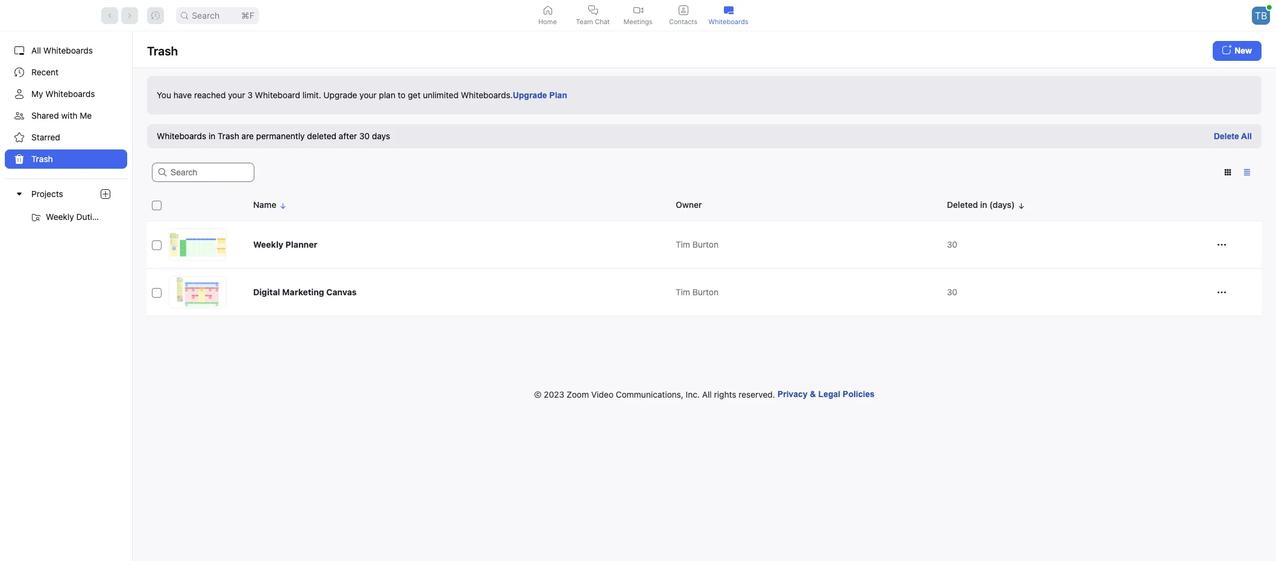 Task type: describe. For each thing, give the bounding box(es) containing it.
whiteboards
[[709, 17, 749, 26]]

whiteboards button
[[706, 0, 752, 31]]

team
[[576, 17, 593, 26]]

team chat
[[576, 17, 610, 26]]

contacts button
[[661, 0, 706, 31]]

tab list containing home
[[525, 0, 752, 31]]

tb
[[1256, 9, 1268, 21]]

meetings
[[624, 17, 653, 26]]



Task type: vqa. For each thing, say whether or not it's contained in the screenshot.
⌘F
yes



Task type: locate. For each thing, give the bounding box(es) containing it.
contacts
[[670, 17, 698, 26]]

whiteboard small image
[[724, 5, 734, 15], [724, 5, 734, 15]]

home button
[[525, 0, 571, 31]]

profile contact image
[[679, 5, 689, 15]]

home small image
[[543, 5, 553, 15], [543, 5, 553, 15]]

team chat image
[[588, 5, 598, 15]]

search
[[192, 10, 220, 20]]

team chat image
[[588, 5, 598, 15]]

home
[[539, 17, 557, 26]]

magnifier image
[[181, 12, 188, 19], [181, 12, 188, 19]]

online image
[[1268, 5, 1273, 9]]

profile contact image
[[679, 5, 689, 15]]

chat
[[595, 17, 610, 26]]

online image
[[1268, 5, 1273, 9]]

⌘f
[[241, 10, 255, 20]]

tab list
[[525, 0, 752, 31]]

video on image
[[634, 5, 643, 15], [634, 5, 643, 15]]

meetings button
[[616, 0, 661, 31]]

team chat button
[[571, 0, 616, 31]]



